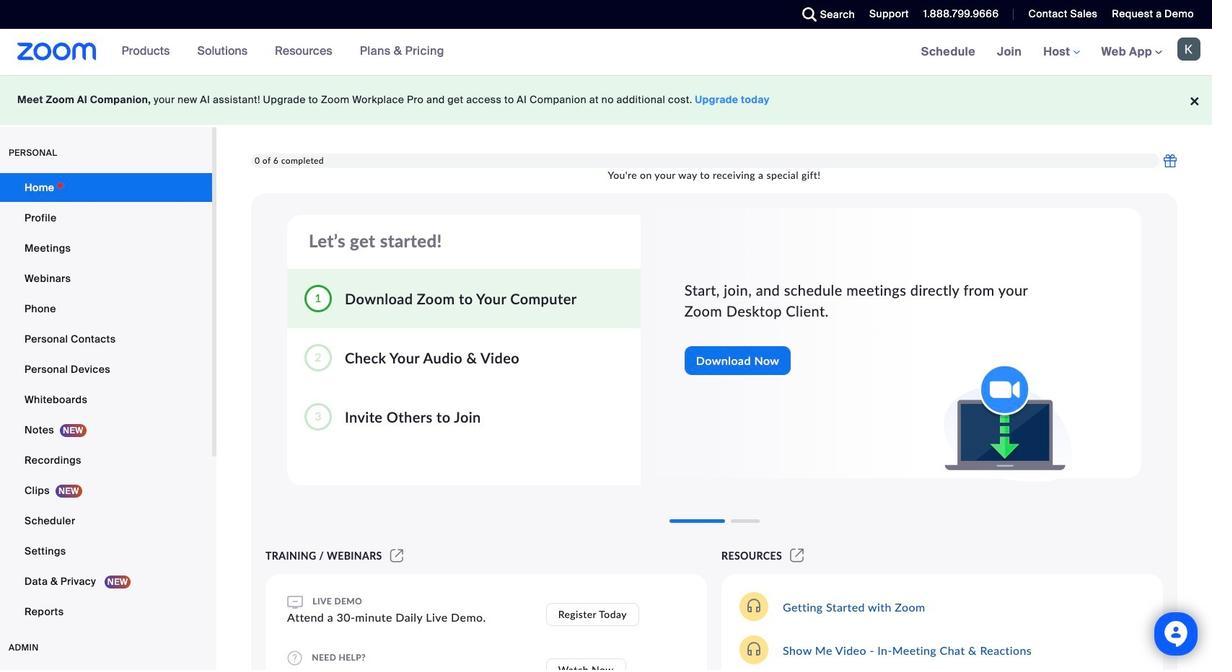 Task type: locate. For each thing, give the bounding box(es) containing it.
1 horizontal spatial window new image
[[788, 550, 807, 562]]

meetings navigation
[[911, 29, 1213, 76]]

footer
[[0, 75, 1213, 125]]

banner
[[0, 29, 1213, 76]]

personal menu menu
[[0, 173, 212, 628]]

window new image
[[388, 550, 406, 562], [788, 550, 807, 562]]

0 horizontal spatial window new image
[[388, 550, 406, 562]]



Task type: vqa. For each thing, say whether or not it's contained in the screenshot.
More options Image on the left of the page
no



Task type: describe. For each thing, give the bounding box(es) containing it.
zoom logo image
[[17, 43, 96, 61]]

1 window new image from the left
[[388, 550, 406, 562]]

product information navigation
[[111, 29, 455, 75]]

2 window new image from the left
[[788, 550, 807, 562]]

profile picture image
[[1178, 38, 1201, 61]]



